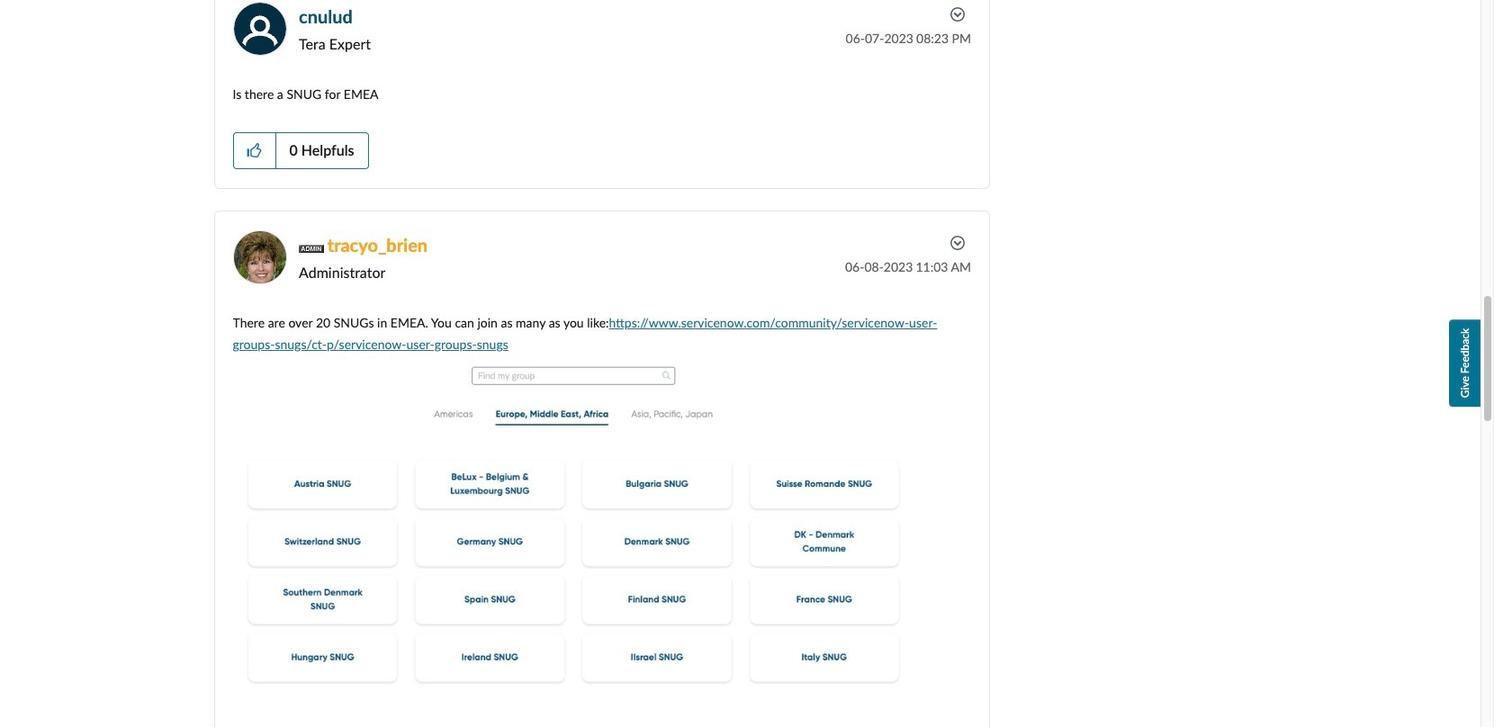 Task type: vqa. For each thing, say whether or not it's contained in the screenshot.
'cnulud' 'image'
yes



Task type: describe. For each thing, give the bounding box(es) containing it.
tracyo_brien image
[[233, 230, 287, 285]]



Task type: locate. For each thing, give the bounding box(es) containing it.
cnulud image
[[233, 2, 287, 56]]

administrator image
[[299, 245, 324, 253]]



